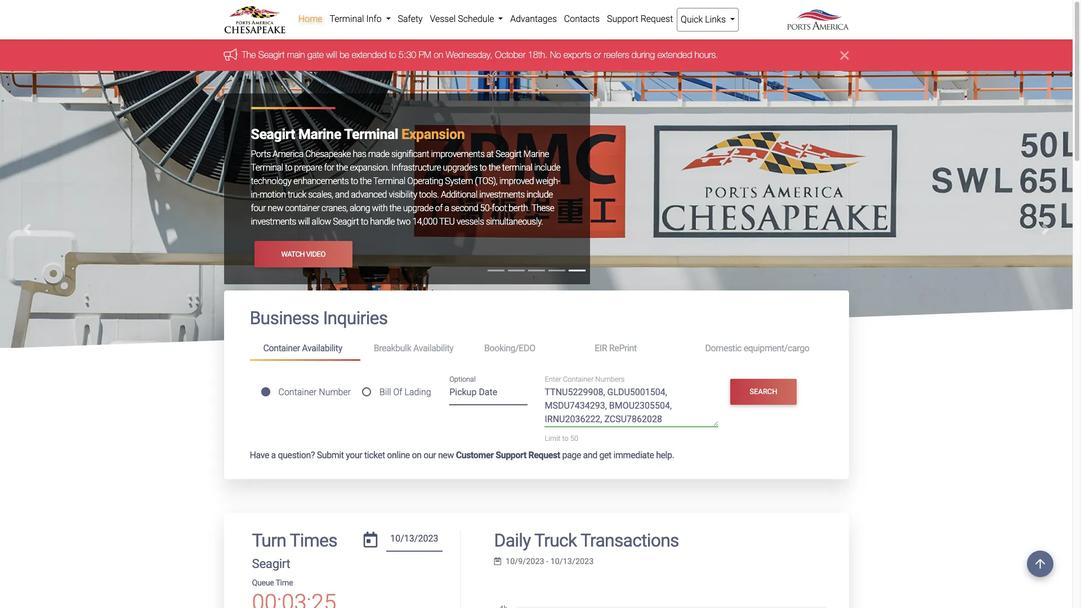 Task type: locate. For each thing, give the bounding box(es) containing it.
investments down four
[[251, 217, 296, 227]]

and inside main content
[[583, 450, 598, 461]]

schedule
[[458, 14, 494, 24]]

new down motion
[[268, 203, 283, 214]]

1 horizontal spatial new
[[438, 450, 454, 461]]

1 vertical spatial marine
[[524, 149, 549, 160]]

marine up chesapeake on the left of the page
[[299, 126, 341, 143]]

0 vertical spatial support
[[607, 14, 639, 24]]

availability down business inquiries
[[302, 343, 342, 354]]

get
[[600, 450, 612, 461]]

0 vertical spatial will
[[326, 50, 337, 60]]

expansion image
[[0, 71, 1073, 534]]

support
[[607, 14, 639, 24], [496, 450, 527, 461]]

0 vertical spatial marine
[[299, 126, 341, 143]]

1 horizontal spatial request
[[641, 14, 673, 24]]

optional
[[450, 375, 476, 384]]

container
[[263, 343, 300, 354], [563, 375, 594, 384], [279, 387, 317, 398]]

expansion
[[402, 126, 465, 143]]

reefers
[[604, 50, 629, 60]]

0 vertical spatial investments
[[480, 190, 525, 200]]

0 horizontal spatial new
[[268, 203, 283, 214]]

0 vertical spatial include
[[534, 162, 561, 173]]

customer
[[456, 450, 494, 461]]

breakbulk availability
[[374, 343, 454, 354]]

domestic equipment/cargo
[[706, 343, 810, 354]]

hours.
[[695, 50, 719, 60]]

terminal up made
[[344, 126, 398, 143]]

availability right breakbulk
[[413, 343, 454, 354]]

advantages link
[[507, 8, 561, 30]]

to
[[389, 50, 396, 60], [285, 162, 292, 173], [480, 162, 487, 173], [351, 176, 358, 187], [361, 217, 368, 227], [563, 435, 569, 443]]

in-
[[251, 190, 260, 200]]

the
[[336, 162, 348, 173], [489, 162, 500, 173], [360, 176, 372, 187], [390, 203, 401, 214]]

our
[[424, 450, 436, 461]]

wednesday,
[[446, 50, 493, 60]]

october
[[495, 50, 526, 60]]

0 horizontal spatial and
[[335, 190, 349, 200]]

bullhorn image
[[224, 48, 242, 61]]

the seagirt main gate will be extended to 5:30 pm on wednesday, october 18th.  no exports or reefers during extended hours.
[[242, 50, 719, 60]]

advantages
[[511, 14, 557, 24]]

1 vertical spatial and
[[583, 450, 598, 461]]

1 horizontal spatial and
[[583, 450, 598, 461]]

1 horizontal spatial on
[[434, 50, 444, 60]]

vessel schedule
[[430, 14, 497, 24]]

the right with
[[390, 203, 401, 214]]

investments up foot
[[480, 190, 525, 200]]

queue
[[252, 579, 274, 588]]

0 horizontal spatial availability
[[302, 343, 342, 354]]

to inside the seagirt main gate will be extended to 5:30 pm on wednesday, october 18th.  no exports or reefers during extended hours. alert
[[389, 50, 396, 60]]

made
[[368, 149, 390, 160]]

support right customer
[[496, 450, 527, 461]]

queue time
[[252, 579, 293, 588]]

eir reprint link
[[581, 338, 692, 359]]

truck
[[288, 190, 306, 200]]

domestic
[[706, 343, 742, 354]]

will
[[326, 50, 337, 60], [298, 217, 310, 227]]

0 horizontal spatial will
[[298, 217, 310, 227]]

of
[[435, 203, 443, 214]]

1 vertical spatial investments
[[251, 217, 296, 227]]

1 horizontal spatial support
[[607, 14, 639, 24]]

1 vertical spatial on
[[412, 450, 422, 461]]

enter container numbers
[[545, 375, 625, 384]]

a inside ports america chesapeake has made significant improvements at seagirt marine terminal to                          prepare for the expansion. infrastructure upgrades to the terminal include technology                          enhancements to the terminal operating system (tos), improved weigh- in-motion truck scales,                          and advanced visibility tools. additional investments include four new container cranes,                          along with the upgrade of a second 50-foot berth. these investments will allow seagirt                          to handle two 14,000 teu vessels simultaneously.
[[445, 203, 449, 214]]

contacts link
[[561, 8, 604, 30]]

tools.
[[419, 190, 439, 200]]

close image
[[841, 49, 849, 62]]

container right enter
[[563, 375, 594, 384]]

scales,
[[308, 190, 333, 200]]

1 horizontal spatial marine
[[524, 149, 549, 160]]

extended right the during
[[658, 50, 693, 60]]

to up 'advanced'
[[351, 176, 358, 187]]

links
[[705, 14, 726, 25]]

technology
[[251, 176, 292, 187]]

contacts
[[564, 14, 600, 24]]

on left our
[[412, 450, 422, 461]]

container availability link
[[250, 338, 360, 361]]

to down along
[[361, 217, 368, 227]]

support up reefers
[[607, 14, 639, 24]]

0 vertical spatial new
[[268, 203, 283, 214]]

0 vertical spatial a
[[445, 203, 449, 214]]

extended
[[352, 50, 387, 60], [658, 50, 693, 60]]

1 horizontal spatial will
[[326, 50, 337, 60]]

to left 5:30
[[389, 50, 396, 60]]

and left get
[[583, 450, 598, 461]]

new right our
[[438, 450, 454, 461]]

on inside alert
[[434, 50, 444, 60]]

marine inside ports america chesapeake has made significant improvements at seagirt marine terminal to                          prepare for the expansion. infrastructure upgrades to the terminal include technology                          enhancements to the terminal operating system (tos), improved weigh- in-motion truck scales,                          and advanced visibility tools. additional investments include four new container cranes,                          along with the upgrade of a second 50-foot berth. these investments will allow seagirt                          to handle two 14,000 teu vessels simultaneously.
[[524, 149, 549, 160]]

0 horizontal spatial a
[[271, 450, 276, 461]]

1 extended from the left
[[352, 50, 387, 60]]

a right of
[[445, 203, 449, 214]]

eir reprint
[[595, 343, 637, 354]]

0 vertical spatial container
[[263, 343, 300, 354]]

0 vertical spatial request
[[641, 14, 673, 24]]

1 vertical spatial support
[[496, 450, 527, 461]]

10/13/2023
[[551, 557, 594, 567]]

breakbulk availability link
[[360, 338, 471, 359]]

0 horizontal spatial request
[[529, 450, 560, 461]]

None text field
[[386, 530, 443, 552]]

1 horizontal spatial investments
[[480, 190, 525, 200]]

seagirt up queue time
[[252, 557, 290, 571]]

two
[[397, 217, 411, 227]]

seagirt right the
[[258, 50, 285, 60]]

turn
[[252, 530, 286, 551]]

1 horizontal spatial a
[[445, 203, 449, 214]]

watch
[[281, 250, 305, 258]]

main content
[[215, 291, 858, 608]]

1 vertical spatial a
[[271, 450, 276, 461]]

terminal info link
[[326, 8, 394, 30]]

availability for container availability
[[302, 343, 342, 354]]

include up weigh-
[[534, 162, 561, 173]]

seagirt
[[258, 50, 285, 60], [251, 126, 295, 143], [496, 149, 522, 160], [333, 217, 359, 227], [252, 557, 290, 571]]

1 horizontal spatial availability
[[413, 343, 454, 354]]

terminal up technology
[[251, 162, 283, 173]]

operating
[[407, 176, 443, 187]]

container for container availability
[[263, 343, 300, 354]]

1 vertical spatial new
[[438, 450, 454, 461]]

container left the number
[[279, 387, 317, 398]]

daily
[[494, 530, 531, 551]]

include up these
[[527, 190, 553, 200]]

Optional text field
[[450, 383, 528, 406]]

teu
[[439, 217, 455, 227]]

no
[[550, 50, 561, 60]]

on right pm
[[434, 50, 444, 60]]

0 horizontal spatial on
[[412, 450, 422, 461]]

berth.
[[509, 203, 530, 214]]

1 vertical spatial will
[[298, 217, 310, 227]]

a right "have"
[[271, 450, 276, 461]]

seagirt inside alert
[[258, 50, 285, 60]]

or
[[594, 50, 602, 60]]

2 vertical spatial container
[[279, 387, 317, 398]]

with
[[372, 203, 388, 214]]

to left the 50
[[563, 435, 569, 443]]

numbers
[[596, 375, 625, 384]]

request left quick
[[641, 14, 673, 24]]

0 vertical spatial and
[[335, 190, 349, 200]]

upgrade
[[403, 203, 433, 214]]

will left be
[[326, 50, 337, 60]]

(tos),
[[475, 176, 498, 187]]

the right for
[[336, 162, 348, 173]]

will down container
[[298, 217, 310, 227]]

infrastructure
[[392, 162, 441, 173]]

simultaneously.
[[486, 217, 543, 227]]

page
[[562, 450, 581, 461]]

enhancements
[[294, 176, 349, 187]]

0 horizontal spatial support
[[496, 450, 527, 461]]

0 horizontal spatial extended
[[352, 50, 387, 60]]

0 horizontal spatial marine
[[299, 126, 341, 143]]

significant
[[392, 149, 429, 160]]

0 horizontal spatial investments
[[251, 217, 296, 227]]

1 availability from the left
[[302, 343, 342, 354]]

main
[[287, 50, 305, 60]]

extended right be
[[352, 50, 387, 60]]

1 horizontal spatial extended
[[658, 50, 693, 60]]

turn times
[[252, 530, 337, 551]]

booking/edo link
[[471, 338, 581, 359]]

business inquiries
[[250, 308, 388, 329]]

container down business
[[263, 343, 300, 354]]

2 availability from the left
[[413, 343, 454, 354]]

along
[[350, 203, 370, 214]]

to inside main content
[[563, 435, 569, 443]]

visibility
[[389, 190, 417, 200]]

and up cranes,
[[335, 190, 349, 200]]

request down "limit"
[[529, 450, 560, 461]]

5:30
[[399, 50, 416, 60]]

a inside main content
[[271, 450, 276, 461]]

marine up terminal
[[524, 149, 549, 160]]

0 vertical spatial on
[[434, 50, 444, 60]]



Task type: describe. For each thing, give the bounding box(es) containing it.
safety
[[398, 14, 423, 24]]

terminal up visibility
[[373, 176, 406, 187]]

quick links
[[681, 14, 728, 25]]

america
[[273, 149, 304, 160]]

second
[[451, 203, 478, 214]]

10/9/2023
[[506, 557, 545, 567]]

exports
[[564, 50, 592, 60]]

50-
[[480, 203, 492, 214]]

seagirt up ports
[[251, 126, 295, 143]]

the
[[242, 50, 256, 60]]

seagirt down cranes,
[[333, 217, 359, 227]]

limit to 50
[[545, 435, 579, 443]]

chesapeake
[[305, 149, 351, 160]]

upgrades
[[443, 162, 478, 173]]

expansion.
[[350, 162, 390, 173]]

1 vertical spatial include
[[527, 190, 553, 200]]

improved
[[500, 176, 534, 187]]

time
[[276, 579, 293, 588]]

availability for breakbulk availability
[[413, 343, 454, 354]]

breakbulk
[[374, 343, 411, 354]]

eir
[[595, 343, 607, 354]]

the seagirt main gate will be extended to 5:30 pm on wednesday, october 18th.  no exports or reefers during extended hours. alert
[[0, 40, 1073, 71]]

gate
[[308, 50, 324, 60]]

advanced
[[351, 190, 387, 200]]

motion
[[260, 190, 286, 200]]

has
[[353, 149, 366, 160]]

four
[[251, 203, 266, 214]]

be
[[340, 50, 349, 60]]

allow
[[312, 217, 331, 227]]

transactions
[[581, 530, 679, 551]]

home
[[299, 14, 323, 24]]

quick
[[681, 14, 703, 25]]

your
[[346, 450, 362, 461]]

will inside ports america chesapeake has made significant improvements at seagirt marine terminal to                          prepare for the expansion. infrastructure upgrades to the terminal include technology                          enhancements to the terminal operating system (tos), improved weigh- in-motion truck scales,                          and advanced visibility tools. additional investments include four new container cranes,                          along with the upgrade of a second 50-foot berth. these investments will allow seagirt                          to handle two 14,000 teu vessels simultaneously.
[[298, 217, 310, 227]]

ports america chesapeake has made significant improvements at seagirt marine terminal to                          prepare for the expansion. infrastructure upgrades to the terminal include technology                          enhancements to the terminal operating system (tos), improved weigh- in-motion truck scales,                          and advanced visibility tools. additional investments include four new container cranes,                          along with the upgrade of a second 50-foot berth. these investments will allow seagirt                          to handle two 14,000 teu vessels simultaneously.
[[251, 149, 561, 227]]

terminal left info
[[330, 14, 364, 24]]

quick links link
[[677, 8, 739, 32]]

vessel
[[430, 14, 456, 24]]

of
[[393, 387, 403, 398]]

vessel schedule link
[[426, 8, 507, 30]]

ports
[[251, 149, 271, 160]]

home link
[[295, 8, 326, 30]]

calendar week image
[[494, 558, 501, 566]]

terminal
[[502, 162, 533, 173]]

18th.
[[528, 50, 548, 60]]

go to top image
[[1028, 551, 1054, 577]]

to up (tos),
[[480, 162, 487, 173]]

number
[[319, 387, 351, 398]]

will inside the seagirt main gate will be extended to 5:30 pm on wednesday, october 18th.  no exports or reefers during extended hours. alert
[[326, 50, 337, 60]]

domestic equipment/cargo link
[[692, 338, 823, 359]]

improvements
[[431, 149, 485, 160]]

question?
[[278, 450, 315, 461]]

have a question? submit your ticket online on our new customer support request page and get immediate help.
[[250, 450, 675, 461]]

vessels
[[457, 217, 484, 227]]

ticket
[[364, 450, 385, 461]]

seagirt up terminal
[[496, 149, 522, 160]]

search
[[750, 388, 778, 396]]

the up 'advanced'
[[360, 176, 372, 187]]

seagirt marine terminal expansion
[[251, 126, 465, 143]]

limit
[[545, 435, 561, 443]]

new inside ports america chesapeake has made significant improvements at seagirt marine terminal to                          prepare for the expansion. infrastructure upgrades to the terminal include technology                          enhancements to the terminal operating system (tos), improved weigh- in-motion truck scales,                          and advanced visibility tools. additional investments include four new container cranes,                          along with the upgrade of a second 50-foot berth. these investments will allow seagirt                          to handle two 14,000 teu vessels simultaneously.
[[268, 203, 283, 214]]

container availability
[[263, 343, 342, 354]]

the down at
[[489, 162, 500, 173]]

calendar day image
[[364, 532, 378, 548]]

reprint
[[609, 343, 637, 354]]

Enter Container Numbers text field
[[545, 386, 719, 427]]

container number
[[279, 387, 351, 398]]

main content containing business inquiries
[[215, 291, 858, 608]]

help.
[[656, 450, 675, 461]]

watch video link
[[254, 241, 353, 267]]

-
[[547, 557, 549, 567]]

customer support request link
[[456, 450, 560, 461]]

booking/edo
[[484, 343, 536, 354]]

pm
[[419, 50, 432, 60]]

container
[[285, 203, 320, 214]]

watch video
[[281, 250, 326, 258]]

cranes,
[[322, 203, 348, 214]]

support request link
[[604, 8, 677, 30]]

container for container number
[[279, 387, 317, 398]]

info
[[366, 14, 382, 24]]

additional
[[441, 190, 478, 200]]

search button
[[731, 379, 797, 405]]

support request
[[607, 14, 673, 24]]

lading
[[405, 387, 431, 398]]

to down america
[[285, 162, 292, 173]]

prepare
[[294, 162, 322, 173]]

equipment/cargo
[[744, 343, 810, 354]]

these
[[532, 203, 555, 214]]

truck
[[535, 530, 577, 551]]

safety link
[[394, 8, 426, 30]]

1 vertical spatial request
[[529, 450, 560, 461]]

50
[[571, 435, 579, 443]]

1 vertical spatial container
[[563, 375, 594, 384]]

and inside ports america chesapeake has made significant improvements at seagirt marine terminal to                          prepare for the expansion. infrastructure upgrades to the terminal include technology                          enhancements to the terminal operating system (tos), improved weigh- in-motion truck scales,                          and advanced visibility tools. additional investments include four new container cranes,                          along with the upgrade of a second 50-foot berth. these investments will allow seagirt                          to handle two 14,000 teu vessels simultaneously.
[[335, 190, 349, 200]]

2 extended from the left
[[658, 50, 693, 60]]

foot
[[492, 203, 507, 214]]



Task type: vqa. For each thing, say whether or not it's contained in the screenshot.
Seagirt Terminal Info
no



